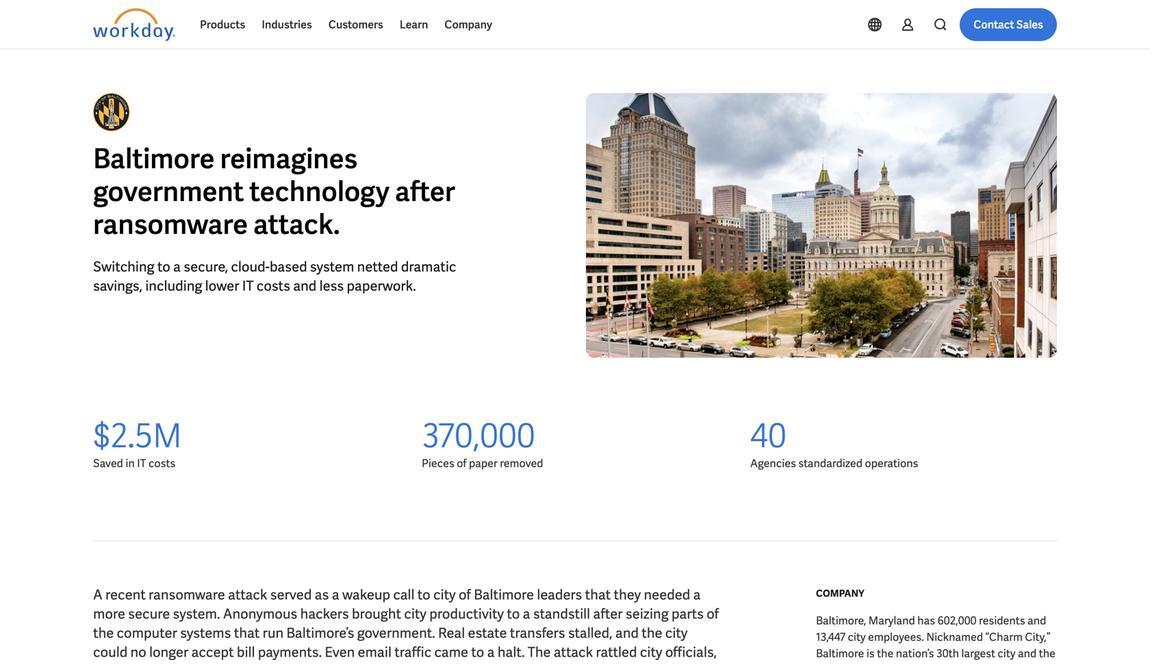 Task type: describe. For each thing, give the bounding box(es) containing it.
seizing
[[626, 606, 669, 624]]

602,000
[[938, 614, 977, 629]]

customers
[[329, 17, 383, 32]]

the
[[528, 644, 551, 661]]

2 vertical spatial of
[[707, 606, 719, 624]]

estate
[[468, 625, 507, 643]]

email
[[358, 644, 392, 661]]

switching
[[93, 258, 154, 276]]

contact
[[974, 17, 1014, 32]]

paperwork.
[[347, 277, 416, 295]]

wakeup
[[342, 587, 390, 604]]

needed
[[644, 587, 690, 604]]

and inside "a recent ransomware attack served as a wakeup call to city of baltimore leaders that they needed a more secure system. anonymous hackers brought city productivity to a standstill after seizing parts of the computer systems that run baltimore's government. real estate transfers stalled, and the city could no longer accept bill payments. even email traffic came to a halt. the attack rattled city officia"
[[615, 625, 639, 643]]

$2.5m saved in it costs
[[93, 415, 182, 471]]

call
[[393, 587, 415, 604]]

paper
[[469, 457, 498, 471]]

baltimore for baltimore,
[[816, 647, 864, 661]]

more
[[93, 606, 125, 624]]

a down "estate"
[[487, 644, 495, 661]]

city down parts
[[665, 625, 688, 643]]

saved
[[93, 457, 123, 471]]

reimagines
[[220, 141, 358, 177]]

1 horizontal spatial that
[[585, 587, 611, 604]]

products button
[[192, 8, 254, 41]]

including
[[145, 277, 202, 295]]

costs inside switching to a secure, cloud-based system netted dramatic savings, including lower it costs and less paperwork.
[[257, 277, 290, 295]]

ransomware inside "a recent ransomware attack served as a wakeup call to city of baltimore leaders that they needed a more secure system. anonymous hackers brought city productivity to a standstill after seizing parts of the computer systems that run baltimore's government. real estate transfers stalled, and the city could no longer accept bill payments. even email traffic came to a halt. the attack rattled city officia"
[[149, 587, 225, 604]]

savings,
[[93, 277, 142, 295]]

"charm
[[986, 631, 1023, 645]]

370,000 pieces of paper removed
[[422, 415, 543, 471]]

cloud-
[[231, 258, 270, 276]]

a
[[93, 587, 103, 604]]

agencies
[[750, 457, 796, 471]]

employees.
[[868, 631, 924, 645]]

0 vertical spatial attack
[[228, 587, 267, 604]]

products
[[200, 17, 245, 32]]

baltimore's
[[286, 625, 354, 643]]

0 horizontal spatial the
[[93, 625, 114, 643]]

1 vertical spatial that
[[234, 625, 260, 643]]

and inside switching to a secure, cloud-based system netted dramatic savings, including lower it costs and less paperwork.
[[293, 277, 317, 295]]

$2.5m
[[93, 415, 182, 458]]

run
[[263, 625, 284, 643]]

it inside switching to a secure, cloud-based system netted dramatic savings, including lower it costs and less paperwork.
[[242, 277, 254, 295]]

served
[[270, 587, 312, 604]]

switching to a secure, cloud-based system netted dramatic savings, including lower it costs and less paperwork.
[[93, 258, 456, 295]]

dramatic
[[401, 258, 456, 276]]

a up parts
[[693, 587, 701, 604]]

computer
[[117, 625, 177, 643]]

leaders
[[537, 587, 582, 604]]

city right rattled
[[640, 644, 663, 661]]

lower
[[205, 277, 239, 295]]

a up "transfers" at the bottom
[[523, 606, 530, 624]]

a right as
[[332, 587, 339, 604]]

contact sales link
[[960, 8, 1057, 41]]

could
[[93, 644, 128, 661]]

recent
[[105, 587, 146, 604]]

city down "charm
[[998, 647, 1016, 661]]

industries
[[262, 17, 312, 32]]

baltimore,
[[816, 614, 866, 629]]

real
[[438, 625, 465, 643]]

customers button
[[320, 8, 392, 41]]

is
[[867, 647, 875, 661]]

go to the homepage image
[[93, 8, 175, 41]]

ransomware inside the baltimore reimagines government technology after ransomware attack.
[[93, 207, 248, 242]]

city up productivity
[[433, 587, 456, 604]]

a inside switching to a secure, cloud-based system netted dramatic savings, including lower it costs and less paperwork.
[[173, 258, 181, 276]]

1 vertical spatial attack
[[554, 644, 593, 661]]

systems
[[180, 625, 231, 643]]

and up city,"
[[1028, 614, 1046, 629]]

city down baltimore, at the bottom right of the page
[[848, 631, 866, 645]]

anonymous
[[223, 606, 297, 624]]

stalled,
[[568, 625, 613, 643]]

longer
[[149, 644, 188, 661]]

company
[[445, 17, 492, 32]]

40
[[750, 415, 787, 458]]

learn button
[[392, 8, 436, 41]]

productivity
[[430, 606, 504, 624]]

a recent ransomware attack served as a wakeup call to city of baltimore leaders that they needed a more secure system. anonymous hackers brought city productivity to a standstill after seizing parts of the computer systems that run baltimore's government. real estate transfers stalled, and the city could no longer accept bill payments. even email traffic came to a halt. the attack rattled city officia
[[93, 587, 721, 661]]

bill
[[237, 644, 255, 661]]

baltimore reimagines government technology after ransomware attack.
[[93, 141, 455, 242]]

hackers
[[300, 606, 349, 624]]

secure
[[128, 606, 170, 624]]

transfers
[[510, 625, 565, 643]]

technology
[[249, 174, 390, 210]]



Task type: locate. For each thing, give the bounding box(es) containing it.
13,447
[[816, 631, 846, 645]]

came
[[434, 644, 468, 661]]

a up including
[[173, 258, 181, 276]]

learn
[[400, 17, 428, 32]]

costs inside $2.5m saved in it costs
[[149, 457, 175, 471]]

the
[[93, 625, 114, 643], [642, 625, 662, 643], [877, 647, 894, 661]]

30th
[[937, 647, 959, 661]]

sales
[[1017, 17, 1044, 32]]

1 vertical spatial baltimore
[[474, 587, 534, 604]]

ransomware
[[93, 207, 248, 242], [149, 587, 225, 604]]

1 horizontal spatial costs
[[257, 277, 290, 295]]

1 vertical spatial ransomware
[[149, 587, 225, 604]]

baltimore down 13,447
[[816, 647, 864, 661]]

government.
[[357, 625, 435, 643]]

based
[[270, 258, 307, 276]]

0 vertical spatial it
[[242, 277, 254, 295]]

and down based
[[293, 277, 317, 295]]

it
[[242, 277, 254, 295], [137, 457, 146, 471]]

it down the cloud-
[[242, 277, 254, 295]]

and down city,"
[[1018, 647, 1037, 661]]

and up rattled
[[615, 625, 639, 643]]

nation's
[[896, 647, 934, 661]]

netted
[[357, 258, 398, 276]]

0 vertical spatial after
[[395, 174, 455, 210]]

no
[[130, 644, 146, 661]]

0 vertical spatial of
[[457, 457, 467, 471]]

of up productivity
[[459, 587, 471, 604]]

costs
[[257, 277, 290, 295], [149, 457, 175, 471]]

rattled
[[596, 644, 637, 661]]

the inside baltimore, maryland has 602,000 residents and 13,447 city employees. nicknamed "charm city," baltimore is the nation's 30th largest city and t
[[877, 647, 894, 661]]

ransomware up secure,
[[93, 207, 248, 242]]

largest
[[962, 647, 996, 661]]

baltimore up "estate"
[[474, 587, 534, 604]]

traffic
[[395, 644, 432, 661]]

0 horizontal spatial that
[[234, 625, 260, 643]]

0 vertical spatial that
[[585, 587, 611, 604]]

after inside "a recent ransomware attack served as a wakeup call to city of baltimore leaders that they needed a more secure system. anonymous hackers brought city productivity to a standstill after seizing parts of the computer systems that run baltimore's government. real estate transfers stalled, and the city could no longer accept bill payments. even email traffic came to a halt. the attack rattled city officia"
[[593, 606, 623, 624]]

of inside "370,000 pieces of paper removed"
[[457, 457, 467, 471]]

system
[[310, 258, 354, 276]]

0 horizontal spatial baltimore
[[93, 141, 215, 177]]

less
[[320, 277, 344, 295]]

1 vertical spatial costs
[[149, 457, 175, 471]]

attack down stalled,
[[554, 644, 593, 661]]

secure,
[[184, 258, 228, 276]]

the right is
[[877, 647, 894, 661]]

maryland
[[869, 614, 915, 629]]

it right "in" at the bottom of page
[[137, 457, 146, 471]]

attack.
[[253, 207, 340, 242]]

a
[[173, 258, 181, 276], [332, 587, 339, 604], [693, 587, 701, 604], [523, 606, 530, 624], [487, 644, 495, 661]]

halt.
[[498, 644, 525, 661]]

0 vertical spatial baltimore
[[93, 141, 215, 177]]

costs down based
[[257, 277, 290, 295]]

baltimore down city of baltimore (mayor and city council of baltimore) image
[[93, 141, 215, 177]]

1 vertical spatial of
[[459, 587, 471, 604]]

accept
[[191, 644, 234, 661]]

2 horizontal spatial the
[[877, 647, 894, 661]]

nicknamed
[[927, 631, 983, 645]]

1 horizontal spatial baltimore
[[474, 587, 534, 604]]

to down "estate"
[[471, 644, 484, 661]]

370,000
[[422, 415, 535, 458]]

the up could
[[93, 625, 114, 643]]

payments.
[[258, 644, 322, 661]]

0 horizontal spatial costs
[[149, 457, 175, 471]]

0 horizontal spatial attack
[[228, 587, 267, 604]]

company
[[816, 588, 865, 600]]

city,"
[[1025, 631, 1051, 645]]

the down the seizing
[[642, 625, 662, 643]]

0 horizontal spatial after
[[395, 174, 455, 210]]

standstill
[[533, 606, 590, 624]]

costs right "in" at the bottom of page
[[149, 457, 175, 471]]

to
[[157, 258, 170, 276], [418, 587, 431, 604], [507, 606, 520, 624], [471, 644, 484, 661]]

city of baltimore (mayor and city council of baltimore) image
[[93, 93, 130, 131]]

2 horizontal spatial baltimore
[[816, 647, 864, 661]]

has
[[918, 614, 935, 629]]

as
[[315, 587, 329, 604]]

baltimore, maryland has 602,000 residents and 13,447 city employees. nicknamed "charm city," baltimore is the nation's 30th largest city and t
[[816, 614, 1056, 661]]

0 vertical spatial costs
[[257, 277, 290, 295]]

contact sales
[[974, 17, 1044, 32]]

40 agencies standardized operations
[[750, 415, 918, 471]]

even
[[325, 644, 355, 661]]

that left they
[[585, 587, 611, 604]]

residents
[[979, 614, 1025, 629]]

they
[[614, 587, 641, 604]]

baltimore inside the baltimore reimagines government technology after ransomware attack.
[[93, 141, 215, 177]]

to right call
[[418, 587, 431, 604]]

of right parts
[[707, 606, 719, 624]]

to inside switching to a secure, cloud-based system netted dramatic savings, including lower it costs and less paperwork.
[[157, 258, 170, 276]]

1 vertical spatial after
[[593, 606, 623, 624]]

baltimore
[[93, 141, 215, 177], [474, 587, 534, 604], [816, 647, 864, 661]]

after inside the baltimore reimagines government technology after ransomware attack.
[[395, 174, 455, 210]]

removed
[[500, 457, 543, 471]]

brought
[[352, 606, 401, 624]]

ransomware up system.
[[149, 587, 225, 604]]

pieces
[[422, 457, 455, 471]]

0 horizontal spatial it
[[137, 457, 146, 471]]

1 vertical spatial it
[[137, 457, 146, 471]]

baltimore inside baltimore, maryland has 602,000 residents and 13,447 city employees. nicknamed "charm city," baltimore is the nation's 30th largest city and t
[[816, 647, 864, 661]]

and
[[293, 277, 317, 295], [1028, 614, 1046, 629], [615, 625, 639, 643], [1018, 647, 1037, 661]]

0 vertical spatial ransomware
[[93, 207, 248, 242]]

1 horizontal spatial attack
[[554, 644, 593, 661]]

operations
[[865, 457, 918, 471]]

1 horizontal spatial the
[[642, 625, 662, 643]]

baltimore inside "a recent ransomware attack served as a wakeup call to city of baltimore leaders that they needed a more secure system. anonymous hackers brought city productivity to a standstill after seizing parts of the computer systems that run baltimore's government. real estate transfers stalled, and the city could no longer accept bill payments. even email traffic came to a halt. the attack rattled city officia"
[[474, 587, 534, 604]]

1 horizontal spatial it
[[242, 277, 254, 295]]

1 horizontal spatial after
[[593, 606, 623, 624]]

system.
[[173, 606, 220, 624]]

baltimore for a
[[474, 587, 534, 604]]

company button
[[436, 8, 501, 41]]

parts
[[672, 606, 704, 624]]

in
[[126, 457, 135, 471]]

that
[[585, 587, 611, 604], [234, 625, 260, 643]]

city
[[433, 587, 456, 604], [404, 606, 427, 624], [665, 625, 688, 643], [848, 631, 866, 645], [640, 644, 663, 661], [998, 647, 1016, 661]]

to up "transfers" at the bottom
[[507, 606, 520, 624]]

government
[[93, 174, 244, 210]]

industries button
[[254, 8, 320, 41]]

to up including
[[157, 258, 170, 276]]

city down call
[[404, 606, 427, 624]]

of left paper
[[457, 457, 467, 471]]

that up "bill" on the left bottom of page
[[234, 625, 260, 643]]

attack up the anonymous
[[228, 587, 267, 604]]

attack
[[228, 587, 267, 604], [554, 644, 593, 661]]

standardized
[[799, 457, 863, 471]]

2 vertical spatial baltimore
[[816, 647, 864, 661]]

it inside $2.5m saved in it costs
[[137, 457, 146, 471]]



Task type: vqa. For each thing, say whether or not it's contained in the screenshot.
the leftmost After
yes



